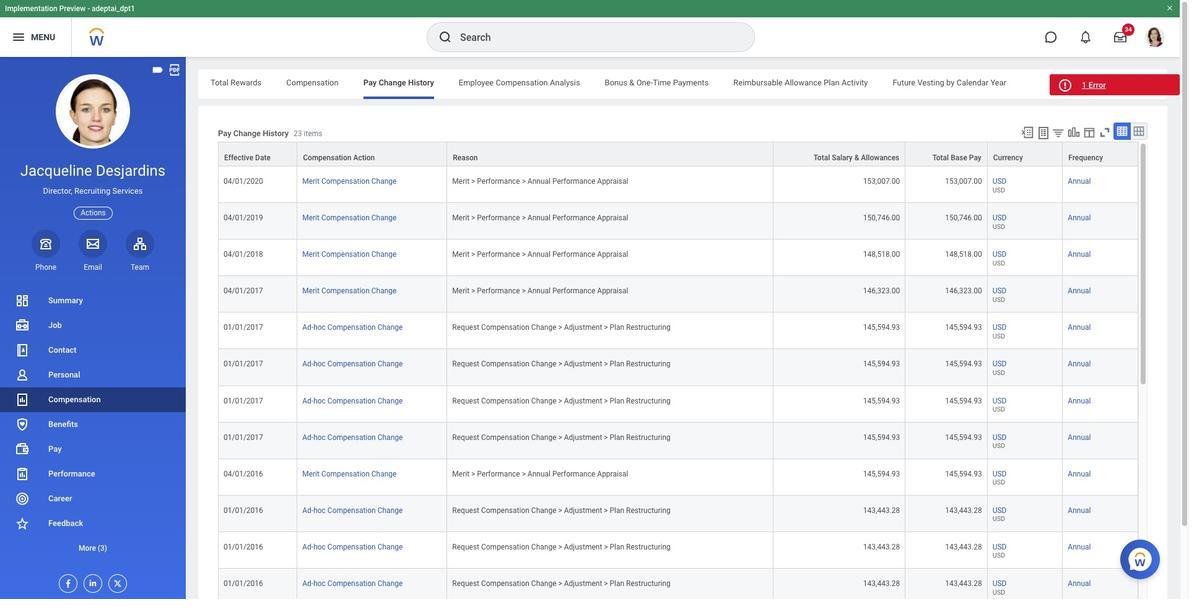 Task type: vqa. For each thing, say whether or not it's contained in the screenshot.
chevron left small icon
no



Task type: describe. For each thing, give the bounding box(es) containing it.
18 usd from the top
[[993, 479, 1006, 487]]

04/01/2018
[[224, 250, 263, 259]]

compensation inside 'list'
[[48, 395, 101, 405]]

allowance
[[785, 78, 822, 87]]

23
[[294, 130, 302, 138]]

4 usd from the top
[[993, 223, 1006, 231]]

reimbursable allowance plan activity
[[734, 78, 868, 87]]

7 ad-hoc compensation change from the top
[[303, 580, 403, 589]]

12 row from the top
[[218, 533, 1139, 569]]

ad- for 12th annual link
[[303, 580, 314, 589]]

benefits
[[48, 420, 78, 429]]

3 restructuring from the top
[[627, 397, 671, 406]]

merit > performance > annual performance appraisal for 04/01/2017
[[453, 287, 629, 296]]

career image
[[15, 492, 30, 507]]

9 usd from the top
[[993, 324, 1007, 332]]

5 usd from the top
[[993, 250, 1007, 259]]

12 usd from the top
[[993, 369, 1006, 377]]

24 usd from the top
[[993, 589, 1006, 597]]

click to view/edit grid preferences image
[[1083, 126, 1097, 139]]

6 usd from the top
[[993, 260, 1006, 268]]

3 ad-hoc compensation change from the top
[[303, 397, 403, 406]]

usd link for 5th annual link from the top of the page
[[993, 321, 1007, 332]]

select to filter grid data image
[[1052, 126, 1066, 139]]

items
[[304, 130, 322, 138]]

7 request from the top
[[453, 580, 480, 589]]

compensation action button
[[298, 143, 447, 166]]

recruiting
[[74, 187, 110, 196]]

preview
[[59, 4, 86, 13]]

team
[[131, 263, 149, 272]]

career
[[48, 494, 72, 504]]

merit compensation change link for 04/01/2017
[[303, 287, 397, 296]]

more
[[79, 545, 96, 553]]

1 annual link from the top
[[1068, 177, 1091, 186]]

ad- for 11th annual link from the top of the page
[[303, 543, 314, 552]]

view team image
[[133, 237, 147, 251]]

actions button
[[74, 207, 113, 220]]

5 request from the top
[[453, 507, 480, 515]]

7 usd from the top
[[993, 287, 1007, 296]]

row containing 04/01/2016
[[218, 460, 1139, 496]]

row containing effective date
[[218, 142, 1139, 167]]

phone image
[[37, 237, 55, 251]]

compensation action
[[303, 154, 375, 162]]

row containing 04/01/2018
[[218, 240, 1139, 277]]

personal link
[[0, 363, 186, 388]]

ad-hoc compensation change link for 9th row from the top of the page
[[303, 434, 403, 442]]

16 usd from the top
[[993, 443, 1006, 451]]

pay for pay change history
[[364, 78, 377, 87]]

expand table image
[[1133, 125, 1146, 138]]

6 request from the top
[[453, 543, 480, 552]]

20 usd from the top
[[993, 516, 1006, 524]]

11 usd from the top
[[993, 360, 1007, 369]]

compensation image
[[15, 393, 30, 408]]

11 row from the top
[[218, 496, 1139, 533]]

4 request from the top
[[453, 434, 480, 442]]

navigation pane region
[[0, 57, 186, 600]]

9 row from the top
[[218, 423, 1139, 460]]

bonus
[[605, 78, 628, 87]]

merit compensation change for 04/01/2017
[[303, 287, 397, 296]]

1 error
[[1082, 81, 1107, 90]]

2 adjustment from the top
[[564, 360, 602, 369]]

merit compensation change for 04/01/2019
[[303, 214, 397, 223]]

effective date
[[224, 154, 271, 162]]

phone button
[[32, 230, 60, 273]]

1 adjustment from the top
[[564, 324, 602, 332]]

pay image
[[15, 442, 30, 457]]

merit > performance > annual performance appraisal for 04/01/2020
[[453, 177, 629, 186]]

notifications large image
[[1080, 31, 1092, 43]]

employee compensation analysis
[[459, 78, 580, 87]]

5 restructuring from the top
[[627, 507, 671, 515]]

compensation inside popup button
[[303, 154, 352, 162]]

pay for pay change history 23 items
[[218, 129, 231, 138]]

usd link for 11th annual link from the bottom
[[993, 211, 1007, 223]]

time
[[653, 78, 671, 87]]

request compensation change > adjustment > plan restructuring for 6th row from the top of the page ad-hoc compensation change 'link'
[[453, 324, 671, 332]]

hoc for 6th row from the top of the page ad-hoc compensation change 'link'
[[314, 324, 326, 332]]

01/01/2016 for third row from the bottom
[[224, 507, 263, 515]]

bonus & one-time payments
[[605, 78, 709, 87]]

2 150,746.00 from the left
[[946, 214, 983, 223]]

jacqueline desjardins
[[20, 162, 166, 180]]

1 148,518.00 from the left
[[864, 250, 900, 259]]

email jacqueline desjardins element
[[79, 263, 107, 273]]

close environment banner image
[[1167, 4, 1174, 12]]

pay link
[[0, 437, 186, 462]]

performance image
[[15, 467, 30, 482]]

vesting
[[918, 78, 945, 87]]

hoc for ad-hoc compensation change 'link' for second row from the bottom of the page
[[314, 543, 326, 552]]

row containing 04/01/2020
[[218, 167, 1139, 203]]

6 adjustment from the top
[[564, 543, 602, 552]]

x image
[[109, 576, 123, 589]]

4 adjustment from the top
[[564, 434, 602, 442]]

salary
[[832, 154, 853, 162]]

2 restructuring from the top
[[627, 360, 671, 369]]

04/01/2019
[[224, 214, 263, 223]]

row containing 04/01/2019
[[218, 203, 1139, 240]]

1
[[1082, 81, 1087, 90]]

total for total rewards
[[211, 78, 229, 87]]

inbox large image
[[1115, 31, 1127, 43]]

reason button
[[448, 143, 774, 166]]

ad-hoc compensation change link for second row from the bottom of the page
[[303, 543, 403, 552]]

5 adjustment from the top
[[564, 507, 602, 515]]

1 request from the top
[[453, 324, 480, 332]]

frequency button
[[1063, 143, 1138, 166]]

adeptai_dpt1
[[92, 4, 135, 13]]

17 usd from the top
[[993, 470, 1007, 479]]

1 error button
[[1050, 74, 1180, 95]]

total base pay button
[[906, 143, 987, 166]]

career link
[[0, 487, 186, 512]]

10 annual link from the top
[[1068, 507, 1091, 515]]

feedback image
[[15, 517, 30, 532]]

5 annual link from the top
[[1068, 324, 1091, 332]]

currency
[[994, 154, 1023, 162]]

merit > performance > annual performance appraisal for 04/01/2019
[[453, 214, 629, 223]]

plan for usd link associated with 5th annual link from the top of the page
[[610, 324, 625, 332]]

13 usd from the top
[[993, 397, 1007, 406]]

7 row from the top
[[218, 350, 1139, 386]]

plan for usd link corresponding to 10th annual link from the top of the page
[[610, 507, 625, 515]]

4 restructuring from the top
[[627, 434, 671, 442]]

merit compensation change for 04/01/2016
[[303, 470, 397, 479]]

tag image
[[151, 63, 165, 77]]

hoc for ad-hoc compensation change 'link' corresponding to 7th row from the bottom of the page
[[314, 360, 326, 369]]

team link
[[126, 230, 154, 273]]

merit > performance > annual performance appraisal for 04/01/2018
[[453, 250, 629, 259]]

pay change history
[[364, 78, 434, 87]]

future
[[893, 78, 916, 87]]

34 button
[[1107, 24, 1135, 51]]

14 usd from the top
[[993, 406, 1006, 414]]

ad-hoc compensation change link for third row from the bottom
[[303, 507, 403, 515]]

ad-hoc compensation change link for 6th row from the top of the page
[[303, 324, 403, 332]]

ad-hoc compensation change link for 7th row from the bottom of the page
[[303, 360, 403, 369]]

one-
[[637, 78, 653, 87]]

row containing 04/01/2017
[[218, 277, 1139, 313]]

9 annual link from the top
[[1068, 470, 1091, 479]]

feedback link
[[0, 512, 186, 537]]

usd link for 10th annual link from the top of the page
[[993, 504, 1007, 515]]

04/01/2020
[[224, 177, 263, 186]]

8 annual link from the top
[[1068, 434, 1091, 442]]

merit compensation change link for 04/01/2016
[[303, 470, 397, 479]]

summary
[[48, 296, 83, 305]]

1 153,007.00 from the left
[[864, 177, 900, 186]]

export to excel image
[[1021, 126, 1035, 139]]

appraisal for 145,594.93
[[598, 470, 629, 479]]

email button
[[79, 230, 107, 273]]

1 01/01/2017 from the top
[[224, 324, 263, 332]]

4 annual link from the top
[[1068, 287, 1091, 296]]

phone
[[35, 263, 56, 272]]

action
[[353, 154, 375, 162]]

5 ad-hoc compensation change from the top
[[303, 507, 403, 515]]

total salary & allowances button
[[774, 143, 905, 166]]

13 row from the top
[[218, 569, 1139, 600]]

21 usd from the top
[[993, 543, 1007, 552]]

employee
[[459, 78, 494, 87]]

error
[[1089, 81, 1107, 90]]

usd link for 9th annual link from the bottom of the page
[[993, 285, 1007, 296]]

fullscreen image
[[1099, 126, 1112, 139]]

15 usd from the top
[[993, 434, 1007, 442]]

7 adjustment from the top
[[564, 580, 602, 589]]

implementation preview -   adeptai_dpt1
[[5, 4, 135, 13]]

performance link
[[0, 462, 186, 487]]

job link
[[0, 314, 186, 338]]

view printable version (pdf) image
[[168, 63, 182, 77]]

1 restructuring from the top
[[627, 324, 671, 332]]

merit compensation change link for 04/01/2018
[[303, 250, 397, 259]]

plan for usd link associated with 7th annual link from the top of the page
[[610, 397, 625, 406]]

plan for 11th annual link from the top of the page usd link
[[610, 543, 625, 552]]

request compensation change > adjustment > plan restructuring for 13th row from the top's ad-hoc compensation change 'link'
[[453, 580, 671, 589]]

ad- for 10th annual link from the top of the page
[[303, 507, 314, 515]]

director, recruiting services
[[43, 187, 143, 196]]

2 usd from the top
[[993, 186, 1006, 194]]

23 usd from the top
[[993, 580, 1007, 589]]

jacqueline
[[20, 162, 92, 180]]

pay inside popup button
[[970, 154, 982, 162]]

ad- for 7th annual link from the bottom of the page
[[303, 360, 314, 369]]

-
[[87, 4, 90, 13]]

table image
[[1117, 125, 1129, 138]]

appraisal for 153,007.00
[[598, 177, 629, 186]]

usd link for 11th annual link from the top of the page
[[993, 541, 1007, 552]]

total for total base pay
[[933, 154, 949, 162]]

Search Workday  search field
[[460, 24, 729, 51]]

compensation link
[[0, 388, 186, 413]]

tab list containing total rewards
[[198, 69, 1168, 99]]

6 annual link from the top
[[1068, 360, 1091, 369]]

10 usd from the top
[[993, 333, 1006, 341]]

facebook image
[[59, 576, 73, 589]]

request compensation change > adjustment > plan restructuring for sixth row from the bottom of the page ad-hoc compensation change 'link'
[[453, 397, 671, 406]]

& inside popup button
[[855, 154, 860, 162]]

3 adjustment from the top
[[564, 397, 602, 406]]

22 usd from the top
[[993, 552, 1006, 560]]

ad- for 7th annual link from the top of the page
[[303, 397, 314, 406]]

more (3)
[[79, 545, 107, 553]]

2 01/01/2017 from the top
[[224, 360, 263, 369]]

menu banner
[[0, 0, 1180, 57]]

frequency
[[1069, 154, 1104, 162]]

6 ad-hoc compensation change from the top
[[303, 543, 403, 552]]

more (3) button
[[0, 537, 186, 561]]

1 usd from the top
[[993, 177, 1007, 186]]

4 ad-hoc compensation change from the top
[[303, 434, 403, 442]]

contact image
[[15, 343, 30, 358]]

analysis
[[550, 78, 580, 87]]

profile logan mcneil image
[[1146, 27, 1166, 50]]

pay for pay
[[48, 445, 62, 454]]

email
[[84, 263, 102, 272]]



Task type: locate. For each thing, give the bounding box(es) containing it.
2 annual link from the top
[[1068, 214, 1091, 223]]

ad- for 5th annual link from the top of the page
[[303, 324, 314, 332]]

pay
[[364, 78, 377, 87], [218, 129, 231, 138], [970, 154, 982, 162], [48, 445, 62, 454]]

1 vertical spatial 01/01/2016
[[224, 543, 263, 552]]

request compensation change > adjustment > plan restructuring for ad-hoc compensation change 'link' corresponding to 7th row from the bottom of the page
[[453, 360, 671, 369]]

team jacqueline desjardins element
[[126, 263, 154, 273]]

3 usd link from the top
[[993, 248, 1007, 259]]

toolbar
[[1016, 123, 1148, 142]]

5 ad-hoc compensation change link from the top
[[303, 507, 403, 515]]

date
[[255, 154, 271, 162]]

3 annual link from the top
[[1068, 250, 1091, 259]]

1 01/01/2016 from the top
[[224, 507, 263, 515]]

total inside total salary & allowances popup button
[[814, 154, 830, 162]]

currency button
[[988, 143, 1063, 166]]

payments
[[673, 78, 709, 87]]

5 row from the top
[[218, 277, 1139, 313]]

2 horizontal spatial total
[[933, 154, 949, 162]]

usd link for 7th annual link from the bottom of the page
[[993, 358, 1007, 369]]

list containing summary
[[0, 289, 186, 561]]

3 request from the top
[[453, 397, 480, 406]]

7 ad- from the top
[[303, 580, 314, 589]]

0 horizontal spatial 153,007.00
[[864, 177, 900, 186]]

12 usd link from the top
[[993, 577, 1007, 589]]

total left rewards at the top of page
[[211, 78, 229, 87]]

usd
[[993, 177, 1007, 186], [993, 186, 1006, 194], [993, 214, 1007, 223], [993, 223, 1006, 231], [993, 250, 1007, 259], [993, 260, 1006, 268], [993, 287, 1007, 296], [993, 296, 1006, 304], [993, 324, 1007, 332], [993, 333, 1006, 341], [993, 360, 1007, 369], [993, 369, 1006, 377], [993, 397, 1007, 406], [993, 406, 1006, 414], [993, 434, 1007, 442], [993, 443, 1006, 451], [993, 470, 1007, 479], [993, 479, 1006, 487], [993, 507, 1007, 515], [993, 516, 1006, 524], [993, 543, 1007, 552], [993, 552, 1006, 560], [993, 580, 1007, 589], [993, 589, 1006, 597]]

153,007.00 down allowances
[[864, 177, 900, 186]]

6 usd link from the top
[[993, 358, 1007, 369]]

total rewards
[[211, 78, 262, 87]]

by
[[947, 78, 955, 87]]

2 hoc from the top
[[314, 360, 326, 369]]

19 usd from the top
[[993, 507, 1007, 515]]

hoc
[[314, 324, 326, 332], [314, 360, 326, 369], [314, 397, 326, 406], [314, 434, 326, 442], [314, 507, 326, 515], [314, 543, 326, 552], [314, 580, 326, 589]]

services
[[112, 187, 143, 196]]

ad-hoc compensation change link for sixth row from the bottom of the page
[[303, 397, 403, 406]]

hoc for 13th row from the top's ad-hoc compensation change 'link'
[[314, 580, 326, 589]]

0 horizontal spatial 150,746.00
[[864, 214, 900, 223]]

143,443.28
[[864, 507, 900, 515], [946, 507, 983, 515], [864, 543, 900, 552], [946, 543, 983, 552], [864, 580, 900, 589], [946, 580, 983, 589]]

summary link
[[0, 289, 186, 314]]

appraisal for 148,518.00
[[598, 250, 629, 259]]

ad-hoc compensation change link for 13th row from the top
[[303, 580, 403, 589]]

history
[[408, 78, 434, 87], [263, 129, 289, 138]]

total base pay
[[933, 154, 982, 162]]

0 horizontal spatial 146,323.00
[[864, 287, 900, 296]]

tab list
[[198, 69, 1168, 99]]

history for pay change history
[[408, 78, 434, 87]]

4 usd link from the top
[[993, 285, 1007, 296]]

actions
[[81, 209, 106, 217]]

usd link for 10th annual link from the bottom
[[993, 248, 1007, 259]]

merit compensation change for 04/01/2020
[[303, 177, 397, 186]]

benefits image
[[15, 418, 30, 432]]

>
[[472, 177, 475, 186], [522, 177, 526, 186], [472, 214, 475, 223], [522, 214, 526, 223], [472, 250, 475, 259], [522, 250, 526, 259], [472, 287, 475, 296], [522, 287, 526, 296], [559, 324, 562, 332], [604, 324, 608, 332], [559, 360, 562, 369], [604, 360, 608, 369], [559, 397, 562, 406], [604, 397, 608, 406], [559, 434, 562, 442], [604, 434, 608, 442], [472, 470, 475, 479], [522, 470, 526, 479], [559, 507, 562, 515], [604, 507, 608, 515], [559, 543, 562, 552], [604, 543, 608, 552], [559, 580, 562, 589], [604, 580, 608, 589]]

10 row from the top
[[218, 460, 1139, 496]]

153,007.00
[[864, 177, 900, 186], [946, 177, 983, 186]]

3 01/01/2017 from the top
[[224, 397, 263, 406]]

7 usd link from the top
[[993, 394, 1007, 406]]

2 ad- from the top
[[303, 360, 314, 369]]

145,594.93
[[864, 324, 900, 332], [946, 324, 983, 332], [864, 360, 900, 369], [946, 360, 983, 369], [864, 397, 900, 406], [946, 397, 983, 406], [864, 434, 900, 442], [946, 434, 983, 442], [864, 470, 900, 479], [946, 470, 983, 479]]

150,746.00 down allowances
[[864, 214, 900, 223]]

4 merit > performance > annual performance appraisal from the top
[[453, 287, 629, 296]]

5 merit compensation change link from the top
[[303, 470, 397, 479]]

justify image
[[11, 30, 26, 45]]

linkedin image
[[84, 576, 98, 589]]

1 ad-hoc compensation change from the top
[[303, 324, 403, 332]]

request compensation change > adjustment > plan restructuring
[[453, 324, 671, 332], [453, 360, 671, 369], [453, 397, 671, 406], [453, 434, 671, 442], [453, 507, 671, 515], [453, 543, 671, 552], [453, 580, 671, 589]]

hoc for ad-hoc compensation change 'link' corresponding to third row from the bottom
[[314, 507, 326, 515]]

1 horizontal spatial history
[[408, 78, 434, 87]]

change inside tab list
[[379, 78, 406, 87]]

usd link for 5th annual link from the bottom
[[993, 431, 1007, 442]]

pay inside navigation pane region
[[48, 445, 62, 454]]

3 request compensation change > adjustment > plan restructuring from the top
[[453, 397, 671, 406]]

11 usd link from the top
[[993, 541, 1007, 552]]

total inside tab list
[[211, 78, 229, 87]]

export to worksheets image
[[1037, 126, 1051, 141]]

04/01/2016
[[224, 470, 263, 479]]

5 appraisal from the top
[[598, 470, 629, 479]]

merit > performance > annual performance appraisal
[[453, 177, 629, 186], [453, 214, 629, 223], [453, 250, 629, 259], [453, 287, 629, 296], [453, 470, 629, 479]]

2 ad-hoc compensation change from the top
[[303, 360, 403, 369]]

2 usd link from the top
[[993, 211, 1007, 223]]

150,746.00 down base
[[946, 214, 983, 223]]

contact link
[[0, 338, 186, 363]]

pay inside tab list
[[364, 78, 377, 87]]

plan for usd link for 12th annual link
[[610, 580, 625, 589]]

request compensation change > adjustment > plan restructuring for ad-hoc compensation change 'link' corresponding to third row from the bottom
[[453, 507, 671, 515]]

effective date button
[[219, 143, 297, 166]]

total for total salary & allowances
[[814, 154, 830, 162]]

total
[[211, 78, 229, 87], [814, 154, 830, 162], [933, 154, 949, 162]]

usd link for 12th annual link
[[993, 577, 1007, 589]]

6 request compensation change > adjustment > plan restructuring from the top
[[453, 543, 671, 552]]

row
[[218, 142, 1139, 167], [218, 167, 1139, 203], [218, 203, 1139, 240], [218, 240, 1139, 277], [218, 277, 1139, 313], [218, 313, 1139, 350], [218, 350, 1139, 386], [218, 386, 1139, 423], [218, 423, 1139, 460], [218, 460, 1139, 496], [218, 496, 1139, 533], [218, 533, 1139, 569], [218, 569, 1139, 600]]

hoc for ad-hoc compensation change 'link' related to 9th row from the top of the page
[[314, 434, 326, 442]]

merit compensation change link for 04/01/2019
[[303, 214, 397, 223]]

0 horizontal spatial history
[[263, 129, 289, 138]]

summary image
[[15, 294, 30, 309]]

6 ad-hoc compensation change link from the top
[[303, 543, 403, 552]]

allowances
[[861, 154, 900, 162]]

6 restructuring from the top
[[627, 543, 671, 552]]

usd link for 12th annual link from the bottom of the page
[[993, 175, 1007, 186]]

7 restructuring from the top
[[627, 580, 671, 589]]

base
[[951, 154, 968, 162]]

rewards
[[231, 78, 262, 87]]

year
[[991, 78, 1007, 87]]

personal image
[[15, 368, 30, 383]]

4 01/01/2017 from the top
[[224, 434, 263, 442]]

2 153,007.00 from the left
[[946, 177, 983, 186]]

merit
[[303, 177, 320, 186], [453, 177, 470, 186], [303, 214, 320, 223], [453, 214, 470, 223], [303, 250, 320, 259], [453, 250, 470, 259], [303, 287, 320, 296], [453, 287, 470, 296], [303, 470, 320, 479], [453, 470, 470, 479]]

1 hoc from the top
[[314, 324, 326, 332]]

3 hoc from the top
[[314, 397, 326, 406]]

2 146,323.00 from the left
[[946, 287, 983, 296]]

hoc for sixth row from the bottom of the page ad-hoc compensation change 'link'
[[314, 397, 326, 406]]

01/01/2016 for 13th row from the top
[[224, 580, 263, 589]]

history left employee on the top of the page
[[408, 78, 434, 87]]

8 row from the top
[[218, 386, 1139, 423]]

2 vertical spatial 01/01/2016
[[224, 580, 263, 589]]

& inside tab list
[[630, 78, 635, 87]]

merit compensation change link for 04/01/2020
[[303, 177, 397, 186]]

plan inside tab list
[[824, 78, 840, 87]]

1 vertical spatial &
[[855, 154, 860, 162]]

search image
[[438, 30, 453, 45]]

activity
[[842, 78, 868, 87]]

merit compensation change for 04/01/2018
[[303, 250, 397, 259]]

appraisal for 146,323.00
[[598, 287, 629, 296]]

more (3) button
[[0, 542, 186, 556]]

1 horizontal spatial &
[[855, 154, 860, 162]]

request compensation change > adjustment > plan restructuring for ad-hoc compensation change 'link' related to 9th row from the top of the page
[[453, 434, 671, 442]]

adjustment
[[564, 324, 602, 332], [564, 360, 602, 369], [564, 397, 602, 406], [564, 434, 602, 442], [564, 507, 602, 515], [564, 543, 602, 552], [564, 580, 602, 589]]

appraisal for 150,746.00
[[598, 214, 629, 223]]

1 horizontal spatial 146,323.00
[[946, 287, 983, 296]]

8 usd from the top
[[993, 296, 1006, 304]]

performance
[[477, 177, 520, 186], [553, 177, 596, 186], [477, 214, 520, 223], [553, 214, 596, 223], [477, 250, 520, 259], [553, 250, 596, 259], [477, 287, 520, 296], [553, 287, 596, 296], [48, 470, 95, 479], [477, 470, 520, 479], [553, 470, 596, 479]]

job
[[48, 321, 62, 330]]

0 horizontal spatial total
[[211, 78, 229, 87]]

merit compensation change
[[303, 177, 397, 186], [303, 214, 397, 223], [303, 250, 397, 259], [303, 287, 397, 296], [303, 470, 397, 479]]

2 merit compensation change from the top
[[303, 214, 397, 223]]

desjardins
[[96, 162, 166, 180]]

1 usd link from the top
[[993, 175, 1007, 186]]

history for pay change history 23 items
[[263, 129, 289, 138]]

3 ad-hoc compensation change link from the top
[[303, 397, 403, 406]]

0 vertical spatial &
[[630, 78, 635, 87]]

1 146,323.00 from the left
[[864, 287, 900, 296]]

5 ad- from the top
[[303, 507, 314, 515]]

total left salary
[[814, 154, 830, 162]]

restructuring
[[627, 324, 671, 332], [627, 360, 671, 369], [627, 397, 671, 406], [627, 434, 671, 442], [627, 507, 671, 515], [627, 543, 671, 552], [627, 580, 671, 589]]

5 request compensation change > adjustment > plan restructuring from the top
[[453, 507, 671, 515]]

01/01/2016 for second row from the bottom of the page
[[224, 543, 263, 552]]

exclamation image
[[1061, 81, 1070, 90]]

5 merit compensation change from the top
[[303, 470, 397, 479]]

total left base
[[933, 154, 949, 162]]

2 ad-hoc compensation change link from the top
[[303, 360, 403, 369]]

list
[[0, 289, 186, 561]]

personal
[[48, 371, 80, 380]]

benefits link
[[0, 413, 186, 437]]

reimbursable
[[734, 78, 783, 87]]

plan for usd link related to 7th annual link from the bottom of the page
[[610, 360, 625, 369]]

01/01/2016
[[224, 507, 263, 515], [224, 543, 263, 552], [224, 580, 263, 589]]

calendar
[[957, 78, 989, 87]]

1 horizontal spatial 153,007.00
[[946, 177, 983, 186]]

request
[[453, 324, 480, 332], [453, 360, 480, 369], [453, 397, 480, 406], [453, 434, 480, 442], [453, 507, 480, 515], [453, 543, 480, 552], [453, 580, 480, 589]]

1 horizontal spatial 148,518.00
[[946, 250, 983, 259]]

3 merit > performance > annual performance appraisal from the top
[[453, 250, 629, 259]]

1 horizontal spatial 150,746.00
[[946, 214, 983, 223]]

0 vertical spatial 01/01/2016
[[224, 507, 263, 515]]

12 annual link from the top
[[1068, 580, 1091, 589]]

history left 23
[[263, 129, 289, 138]]

7 annual link from the top
[[1068, 397, 1091, 406]]

4 request compensation change > adjustment > plan restructuring from the top
[[453, 434, 671, 442]]

menu
[[31, 32, 55, 42]]

change
[[379, 78, 406, 87], [233, 129, 261, 138], [372, 177, 397, 186], [372, 214, 397, 223], [372, 250, 397, 259], [372, 287, 397, 296], [378, 324, 403, 332], [532, 324, 557, 332], [378, 360, 403, 369], [532, 360, 557, 369], [378, 397, 403, 406], [532, 397, 557, 406], [378, 434, 403, 442], [532, 434, 557, 442], [372, 470, 397, 479], [378, 507, 403, 515], [532, 507, 557, 515], [378, 543, 403, 552], [532, 543, 557, 552], [378, 580, 403, 589], [532, 580, 557, 589]]

2 148,518.00 from the left
[[946, 250, 983, 259]]

4 merit compensation change from the top
[[303, 287, 397, 296]]

04/01/2017
[[224, 287, 263, 296]]

2 merit > performance > annual performance appraisal from the top
[[453, 214, 629, 223]]

plan for usd link corresponding to 5th annual link from the bottom
[[610, 434, 625, 442]]

menu button
[[0, 17, 71, 57]]

usd link for fourth annual link from the bottom
[[993, 468, 1007, 479]]

future vesting by calendar year
[[893, 78, 1007, 87]]

annual
[[528, 177, 551, 186], [1068, 177, 1091, 186], [528, 214, 551, 223], [1068, 214, 1091, 223], [528, 250, 551, 259], [1068, 250, 1091, 259], [528, 287, 551, 296], [1068, 287, 1091, 296], [1068, 324, 1091, 332], [1068, 360, 1091, 369], [1068, 397, 1091, 406], [1068, 434, 1091, 442], [528, 470, 551, 479], [1068, 470, 1091, 479], [1068, 507, 1091, 515], [1068, 543, 1091, 552], [1068, 580, 1091, 589]]

implementation
[[5, 4, 57, 13]]

director,
[[43, 187, 72, 196]]

& left one-
[[630, 78, 635, 87]]

10 usd link from the top
[[993, 504, 1007, 515]]

pay change history 23 items
[[218, 129, 322, 138]]

effective
[[224, 154, 254, 162]]

usd link for 7th annual link from the top of the page
[[993, 394, 1007, 406]]

total inside total base pay popup button
[[933, 154, 949, 162]]

mail image
[[86, 237, 100, 251]]

1 vertical spatial history
[[263, 129, 289, 138]]

34
[[1125, 26, 1133, 33]]

150,746.00
[[864, 214, 900, 223], [946, 214, 983, 223]]

job image
[[15, 318, 30, 333]]

11 annual link from the top
[[1068, 543, 1091, 552]]

4 ad- from the top
[[303, 434, 314, 442]]

153,007.00 down base
[[946, 177, 983, 186]]

compensation
[[286, 78, 339, 87], [496, 78, 548, 87], [303, 154, 352, 162], [322, 177, 370, 186], [322, 214, 370, 223], [322, 250, 370, 259], [322, 287, 370, 296], [328, 324, 376, 332], [481, 324, 530, 332], [328, 360, 376, 369], [481, 360, 530, 369], [48, 395, 101, 405], [328, 397, 376, 406], [481, 397, 530, 406], [328, 434, 376, 442], [481, 434, 530, 442], [322, 470, 370, 479], [328, 507, 376, 515], [481, 507, 530, 515], [328, 543, 376, 552], [481, 543, 530, 552], [328, 580, 376, 589], [481, 580, 530, 589]]

0 horizontal spatial 148,518.00
[[864, 250, 900, 259]]

total salary & allowances
[[814, 154, 900, 162]]

performance inside navigation pane region
[[48, 470, 95, 479]]

reason
[[453, 154, 478, 162]]

2 request from the top
[[453, 360, 480, 369]]

1 row from the top
[[218, 142, 1139, 167]]

usd link
[[993, 175, 1007, 186], [993, 211, 1007, 223], [993, 248, 1007, 259], [993, 285, 1007, 296], [993, 321, 1007, 332], [993, 358, 1007, 369], [993, 394, 1007, 406], [993, 431, 1007, 442], [993, 468, 1007, 479], [993, 504, 1007, 515], [993, 541, 1007, 552], [993, 577, 1007, 589]]

0 horizontal spatial &
[[630, 78, 635, 87]]

ad-hoc compensation change
[[303, 324, 403, 332], [303, 360, 403, 369], [303, 397, 403, 406], [303, 434, 403, 442], [303, 507, 403, 515], [303, 543, 403, 552], [303, 580, 403, 589]]

3 usd from the top
[[993, 214, 1007, 223]]

contact
[[48, 346, 77, 355]]

(3)
[[98, 545, 107, 553]]

6 ad- from the top
[[303, 543, 314, 552]]

5 hoc from the top
[[314, 507, 326, 515]]

& right salary
[[855, 154, 860, 162]]

6 row from the top
[[218, 313, 1139, 350]]

5 merit > performance > annual performance appraisal from the top
[[453, 470, 629, 479]]

feedback
[[48, 519, 83, 529]]

phone jacqueline desjardins element
[[32, 263, 60, 273]]

appraisal
[[598, 177, 629, 186], [598, 214, 629, 223], [598, 250, 629, 259], [598, 287, 629, 296], [598, 470, 629, 479]]

history inside tab list
[[408, 78, 434, 87]]

merit > performance > annual performance appraisal for 04/01/2016
[[453, 470, 629, 479]]

9 usd link from the top
[[993, 468, 1007, 479]]

ad- for 5th annual link from the bottom
[[303, 434, 314, 442]]

0 vertical spatial history
[[408, 78, 434, 87]]

request compensation change > adjustment > plan restructuring for ad-hoc compensation change 'link' for second row from the bottom of the page
[[453, 543, 671, 552]]

2 row from the top
[[218, 167, 1139, 203]]

view worker - expand/collapse chart image
[[1068, 126, 1081, 139]]

1 horizontal spatial total
[[814, 154, 830, 162]]

3 appraisal from the top
[[598, 250, 629, 259]]

1 150,746.00 from the left
[[864, 214, 900, 223]]

1 merit compensation change from the top
[[303, 177, 397, 186]]

2 merit compensation change link from the top
[[303, 214, 397, 223]]

6 hoc from the top
[[314, 543, 326, 552]]



